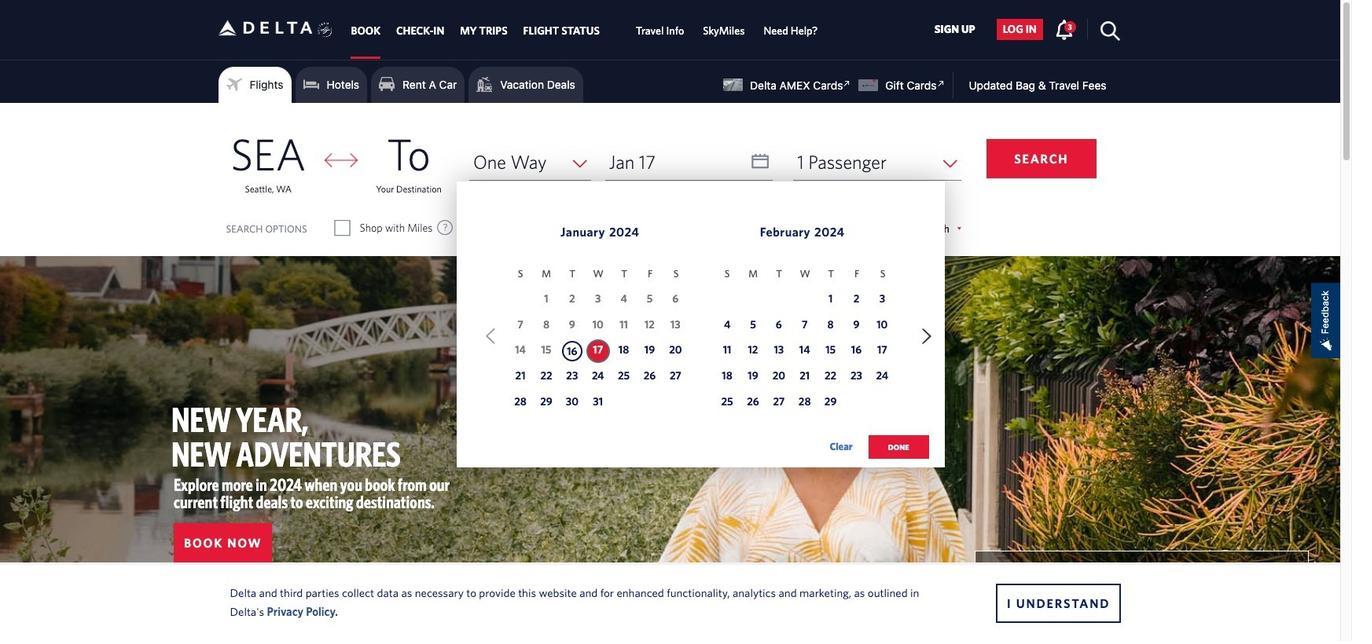 Task type: vqa. For each thing, say whether or not it's contained in the screenshot.
topmost in
no



Task type: describe. For each thing, give the bounding box(es) containing it.
this link opens another site in a new window that may not follow the same accessibility policies as delta air lines. image
[[934, 76, 949, 91]]

calendar expanded, use arrow keys to select date application
[[457, 182, 945, 476]]



Task type: locate. For each thing, give the bounding box(es) containing it.
None checkbox
[[335, 220, 350, 236]]

tab panel
[[0, 103, 1341, 476]]

None text field
[[605, 144, 773, 181]]

tab list
[[343, 0, 827, 59]]

delta air lines image
[[218, 3, 313, 53]]

skyteam image
[[318, 5, 333, 54]]

None field
[[469, 144, 591, 181], [794, 144, 961, 181], [469, 144, 591, 181], [794, 144, 961, 181]]

None checkbox
[[616, 220, 631, 236]]

this link opens another site in a new window that may not follow the same accessibility policies as delta air lines. image
[[840, 76, 855, 91]]



